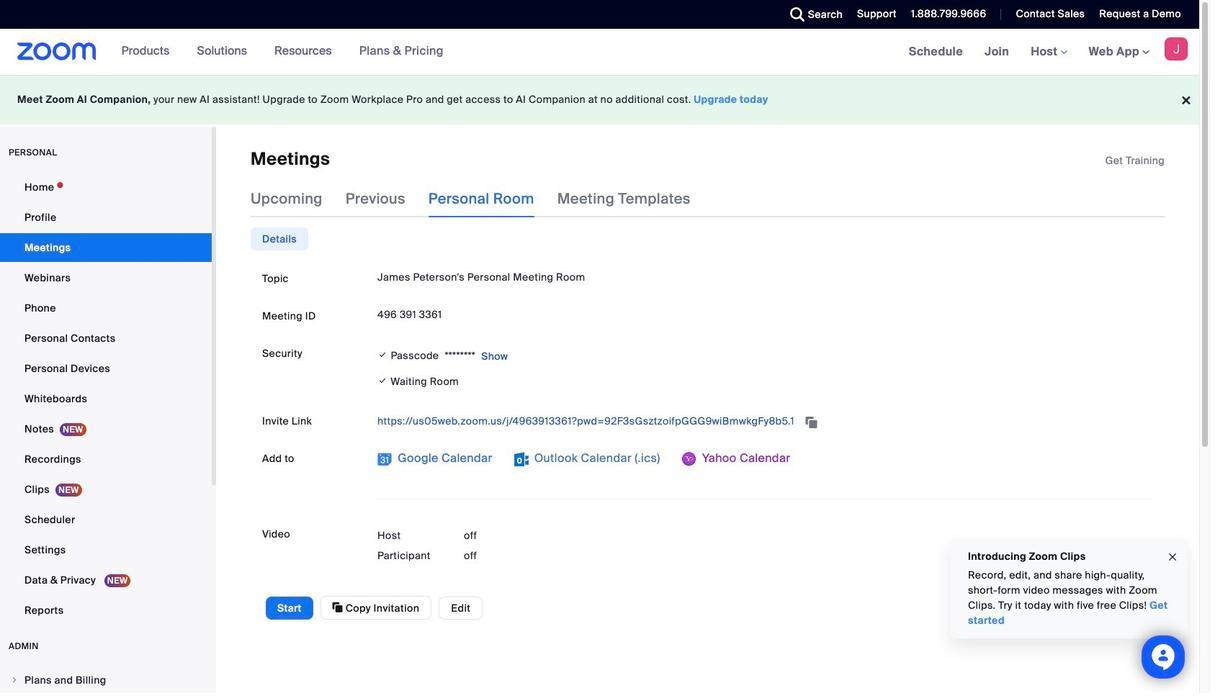 Task type: locate. For each thing, give the bounding box(es) containing it.
zoom logo image
[[17, 42, 96, 61]]

close image
[[1167, 549, 1178, 566]]

tabs of meeting tab list
[[251, 180, 714, 218]]

tab
[[251, 228, 308, 251]]

banner
[[0, 29, 1199, 76]]

application
[[1105, 153, 1165, 168]]

menu item
[[0, 667, 212, 694]]

copy url image
[[804, 418, 819, 428]]

right image
[[10, 676, 19, 685]]

footer
[[0, 75, 1199, 125]]

tab list
[[251, 228, 308, 251]]

personal menu menu
[[0, 173, 212, 627]]

product information navigation
[[111, 29, 454, 75]]

profile picture image
[[1165, 37, 1188, 61]]

checked image
[[377, 348, 388, 362]]



Task type: describe. For each thing, give the bounding box(es) containing it.
add to google calendar image
[[377, 453, 392, 467]]

copy image
[[332, 602, 343, 615]]

checked image
[[377, 374, 388, 389]]

add to outlook calendar (.ics) image
[[514, 453, 528, 467]]

meetings navigation
[[898, 29, 1199, 76]]

add to yahoo calendar image
[[682, 453, 696, 467]]



Task type: vqa. For each thing, say whether or not it's contained in the screenshot.
a
no



